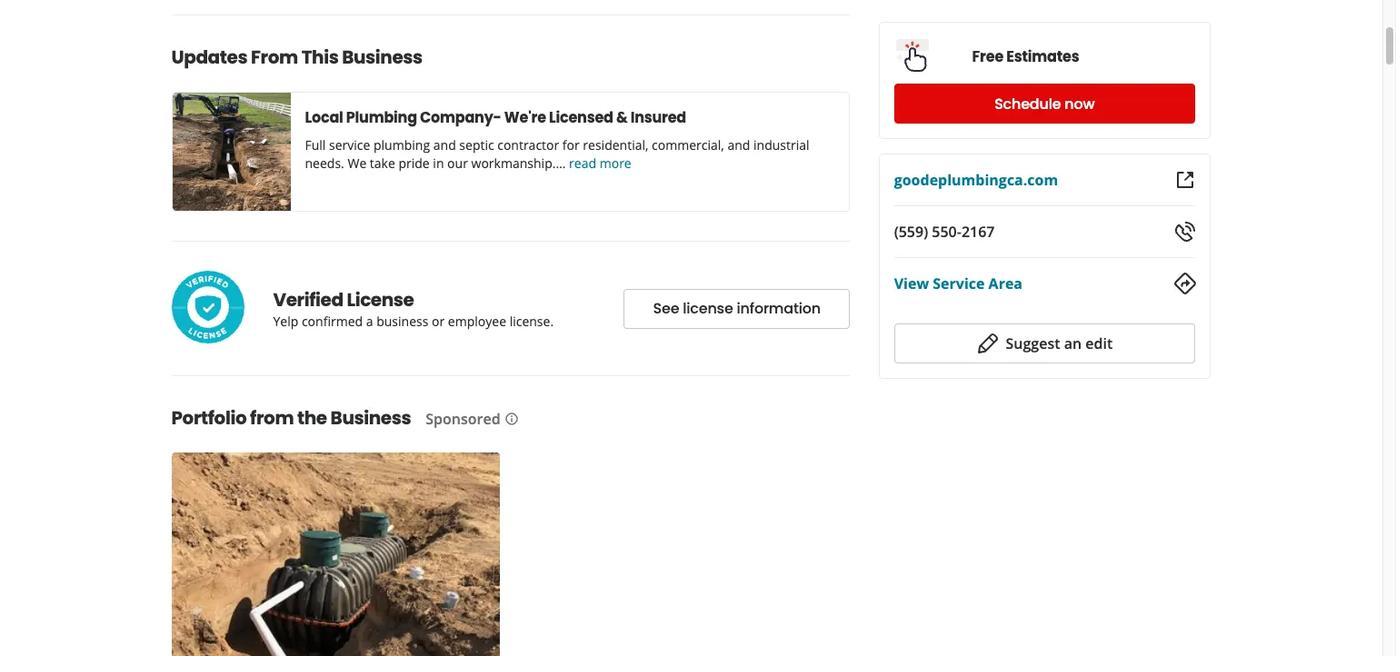 Task type: describe. For each thing, give the bounding box(es) containing it.
updates from this business element
[[142, 15, 850, 212]]

local plumbing company- we're licensed & insured
[[305, 107, 687, 128]]

pride
[[399, 155, 430, 172]]

license
[[347, 287, 414, 312]]

read
[[569, 155, 597, 172]]

goodeplumbingca.com link
[[895, 170, 1059, 190]]

view service area link
[[895, 274, 1024, 294]]

schedule
[[995, 93, 1062, 114]]

we're
[[505, 107, 546, 128]]

suggest
[[1007, 334, 1061, 354]]

updates from this business
[[171, 45, 423, 70]]

verified license yelp confirmed a business or employee license.
[[273, 287, 554, 330]]

area
[[990, 274, 1024, 294]]

commercial,
[[652, 136, 725, 154]]

confirmed
[[302, 312, 363, 330]]

company-
[[420, 107, 502, 128]]

schedule now
[[995, 93, 1096, 114]]

license.
[[510, 312, 554, 330]]

from
[[251, 45, 298, 70]]

view service area
[[895, 274, 1024, 294]]

see license information button
[[624, 289, 850, 329]]

industrial
[[754, 136, 810, 154]]

the
[[297, 406, 327, 431]]

licensed
[[549, 107, 614, 128]]

from
[[250, 406, 294, 431]]

needs.
[[305, 155, 344, 172]]

1 and from the left
[[434, 136, 456, 154]]

or
[[432, 312, 445, 330]]

24 directions v2 image
[[1175, 273, 1196, 295]]

yelp
[[273, 312, 299, 330]]

portfolio from the business element
[[142, 376, 861, 657]]

our
[[448, 155, 468, 172]]

24 external link v2 image
[[1175, 169, 1196, 191]]

full service plumbing and septic contractor for residential, commercial, and industrial needs. we take pride in our workmanship.…
[[305, 136, 810, 172]]

take
[[370, 155, 395, 172]]

free
[[973, 46, 1005, 67]]

more
[[600, 155, 632, 172]]

estimates
[[1007, 46, 1080, 67]]



Task type: locate. For each thing, give the bounding box(es) containing it.
suggest an edit button
[[895, 324, 1196, 364]]

&
[[616, 107, 628, 128]]

business inside "element"
[[342, 45, 423, 70]]

1 vertical spatial business
[[331, 406, 411, 431]]

a
[[366, 312, 373, 330]]

service
[[329, 136, 370, 154]]

business for portfolio from the business
[[331, 406, 411, 431]]

schedule now button
[[895, 84, 1196, 124]]

sponsored
[[426, 409, 501, 429]]

and
[[434, 136, 456, 154], [728, 136, 751, 154]]

16 info v2 image
[[504, 412, 519, 427]]

business
[[342, 45, 423, 70], [331, 406, 411, 431]]

portfolio
[[171, 406, 247, 431]]

edit
[[1087, 334, 1114, 354]]

view
[[895, 274, 930, 294]]

portfolio from the business
[[171, 406, 411, 431]]

local plumbing company- we're licensed & insured image
[[172, 93, 291, 211]]

2167
[[963, 222, 996, 242]]

verified
[[273, 287, 343, 312]]

0 horizontal spatial and
[[434, 136, 456, 154]]

0 vertical spatial business
[[342, 45, 423, 70]]

and up in
[[434, 136, 456, 154]]

1 horizontal spatial and
[[728, 136, 751, 154]]

insured
[[631, 107, 687, 128]]

residential,
[[583, 136, 649, 154]]

now
[[1066, 93, 1096, 114]]

plumbing
[[346, 107, 417, 128]]

business up plumbing
[[342, 45, 423, 70]]

septic
[[460, 136, 494, 154]]

business right the
[[331, 406, 411, 431]]

we
[[348, 155, 367, 172]]

information
[[737, 298, 821, 319]]

550-
[[933, 222, 963, 242]]

free estimates
[[973, 46, 1080, 67]]

see license information
[[653, 298, 821, 319]]

(559) 550-2167
[[895, 222, 996, 242]]

for
[[563, 136, 580, 154]]

business for updates from this business
[[342, 45, 423, 70]]

read more
[[569, 155, 632, 172]]

24 pencil v2 image
[[978, 333, 999, 355]]

(559)
[[895, 222, 929, 242]]

contractor
[[498, 136, 559, 154]]

and left industrial
[[728, 136, 751, 154]]

local
[[305, 107, 343, 128]]

goodeplumbingca.com
[[895, 170, 1059, 190]]

full
[[305, 136, 326, 154]]

this
[[302, 45, 339, 70]]

an
[[1065, 334, 1083, 354]]

24 phone v2 image
[[1175, 221, 1196, 243]]

suggest an edit
[[1007, 334, 1114, 354]]

plumbing
[[374, 136, 430, 154]]

2 and from the left
[[728, 136, 751, 154]]

workmanship.…
[[472, 155, 566, 172]]

in
[[433, 155, 444, 172]]

employee
[[448, 312, 507, 330]]

service
[[934, 274, 986, 294]]

license
[[683, 298, 734, 319]]

see
[[653, 298, 680, 319]]

business
[[377, 312, 429, 330]]

updates
[[171, 45, 247, 70]]



Task type: vqa. For each thing, say whether or not it's contained in the screenshot.
24 external link v2 icon
yes



